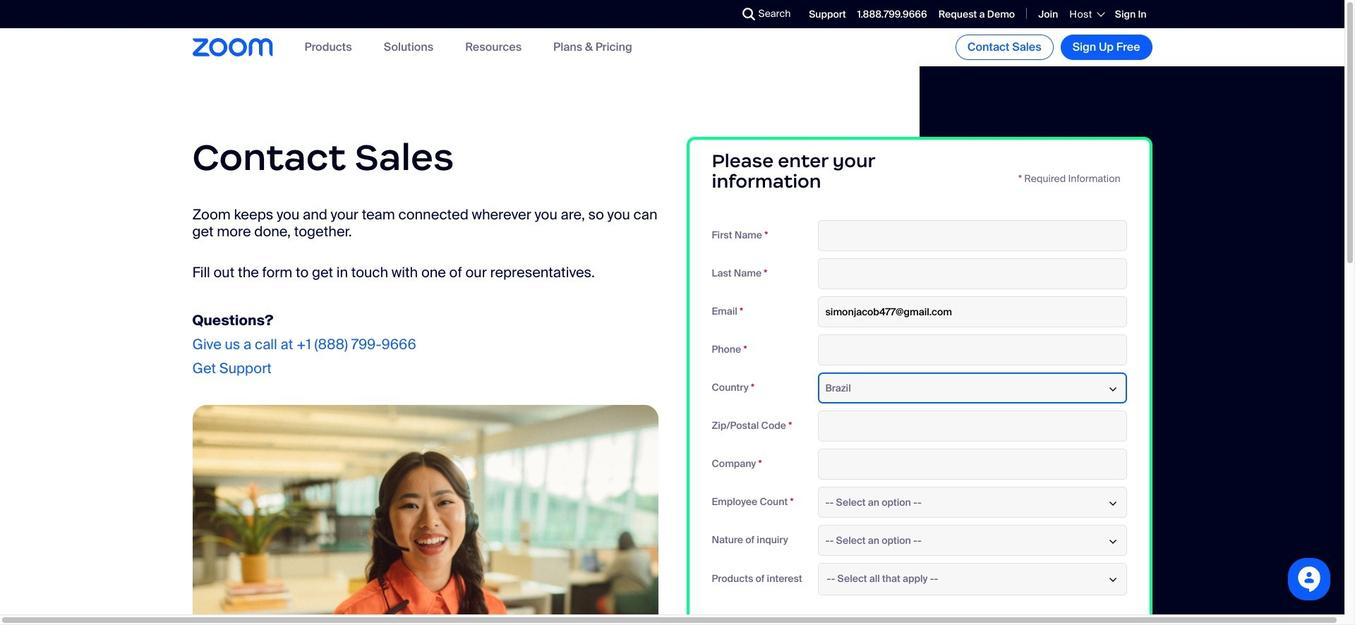 Task type: locate. For each thing, give the bounding box(es) containing it.
search image
[[743, 8, 755, 20], [743, 8, 755, 20]]

None search field
[[691, 3, 746, 25]]

None text field
[[818, 258, 1127, 289], [818, 334, 1127, 366], [818, 411, 1127, 442], [818, 258, 1127, 289], [818, 334, 1127, 366], [818, 411, 1127, 442]]

None text field
[[818, 220, 1127, 251], [818, 449, 1127, 480], [818, 220, 1127, 251], [818, 449, 1127, 480]]



Task type: describe. For each thing, give the bounding box(es) containing it.
customer support agent image
[[192, 405, 659, 626]]

zoom logo image
[[192, 38, 273, 56]]

email@yourcompany.com text field
[[818, 296, 1127, 327]]



Task type: vqa. For each thing, say whether or not it's contained in the screenshot.
Why choose Zoom Webinars?
no



